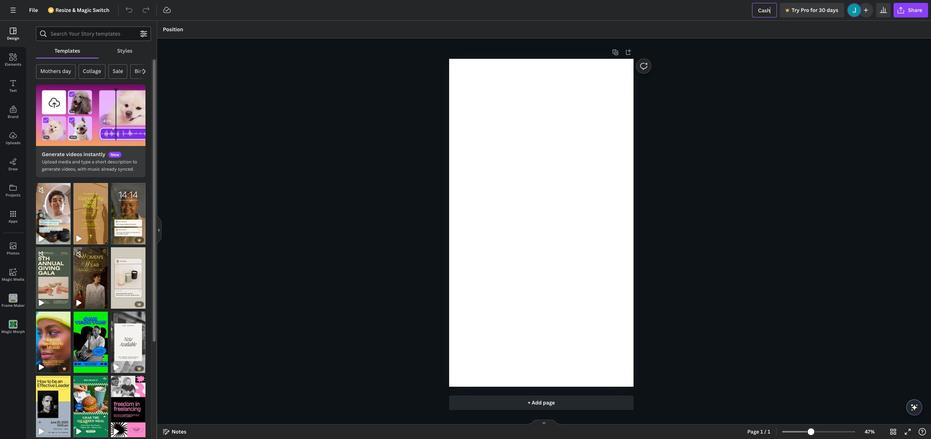 Task type: vqa. For each thing, say whether or not it's contained in the screenshot.
Main Menu Bar
yes



Task type: describe. For each thing, give the bounding box(es) containing it.
yellow gray contemporary cool business and networking story ad group
[[36, 372, 71, 438]]

blue neon green black spunky geometric tech & business podcast instagram story group
[[73, 308, 108, 373]]

neutral now available promotion video instagram story group
[[111, 308, 145, 373]]

neon yellow and pink gen z adorkable sustainable brands sustainable fashion instagram story group
[[36, 308, 71, 373]]

show pages image
[[527, 420, 562, 426]]

khaki warm ui giveaway business instagram story image
[[111, 248, 145, 309]]

Zoom button
[[858, 427, 882, 438]]

main menu bar
[[0, 0, 931, 21]]

khaki warm ui giveaway business instagram story group
[[111, 243, 145, 309]]

neon green beige white outreach program type and photocentric trendy church announcement instagram story group
[[73, 179, 108, 245]]

brown warm ui giveaway message notification business instagram story group
[[111, 179, 145, 245]]

brown warm ui giveaway message notification business instagram story image
[[111, 183, 145, 245]]

beauty story ad in teal white elegant labels style group
[[36, 179, 71, 245]]

magic video example usage image
[[36, 85, 145, 146]]

personal brand your story in fuchsia black cream anti-design style group
[[111, 372, 145, 438]]



Task type: locate. For each thing, give the bounding box(es) containing it.
fashion your story in yellow brown beige chic mismatched type style group
[[73, 243, 108, 309]]

hide image
[[157, 213, 161, 248]]

side panel tab list
[[0, 21, 26, 341]]

Design title text field
[[752, 3, 777, 17]]

food & restaurant promo instagram story in green yellow bold nostalgia style group
[[73, 372, 108, 438]]

Search Your Story templates search field
[[51, 27, 136, 41]]

charity gala your story in dark green light yellow classy minimalist style group
[[36, 243, 71, 309]]



